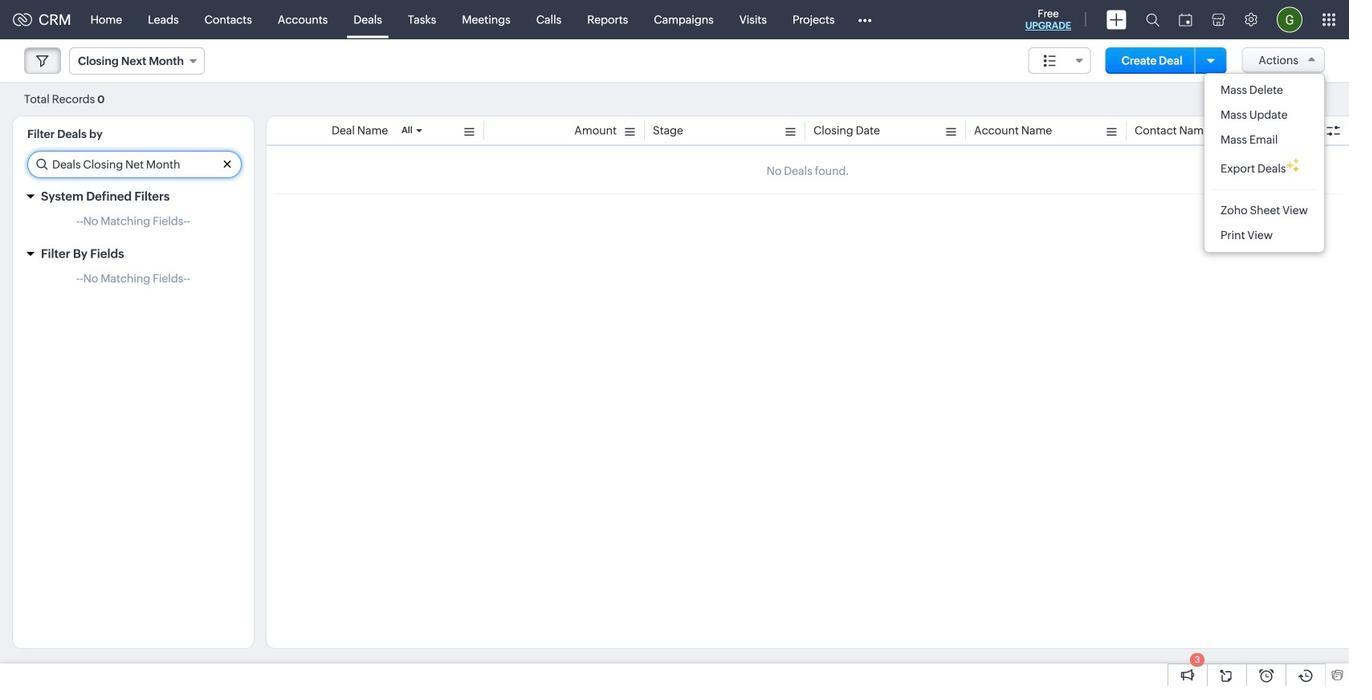 Task type: locate. For each thing, give the bounding box(es) containing it.
calendar image
[[1179, 13, 1193, 26]]

0 vertical spatial region
[[13, 211, 254, 240]]

Search text field
[[28, 152, 241, 178]]

size image
[[1044, 54, 1057, 68]]

1 vertical spatial region
[[13, 268, 254, 297]]

create menu element
[[1097, 0, 1137, 39]]

search image
[[1146, 13, 1160, 27]]

create menu image
[[1107, 10, 1127, 29]]

region
[[13, 211, 254, 240], [13, 268, 254, 297]]

Other Modules field
[[848, 7, 882, 33]]

None field
[[69, 47, 205, 75], [1029, 47, 1091, 74], [69, 47, 205, 75]]



Task type: vqa. For each thing, say whether or not it's contained in the screenshot.
"bin" inside the "AFTER RECORDS ARE DELETED, THEY WILL BE STORED IN THE RECYCLE BIN FOR 60 DAYS. AFTER THAT, THEY WILL BE DELETED PERMANENTLY. ONLY USERS WITH AN ADMINISTRATOR PROFILE CAN DELETE RECORDS IN THE RECYCLE BIN. NON-ADMIN USERS CAN RESTORE THEIR OWN RECORDS FROM THE RECYCLE BIN. DEPENDING ON THEIR PERMISSIONS, THEY MAY ALSO BE ABLE TO RESTORE OTHER USERS' RECORDS AS WELL."
no



Task type: describe. For each thing, give the bounding box(es) containing it.
none field size
[[1029, 47, 1091, 74]]

1 region from the top
[[13, 211, 254, 240]]

2 region from the top
[[13, 268, 254, 297]]

logo image
[[13, 13, 32, 26]]

profile element
[[1268, 0, 1313, 39]]

profile image
[[1277, 7, 1303, 33]]

search element
[[1137, 0, 1170, 39]]



